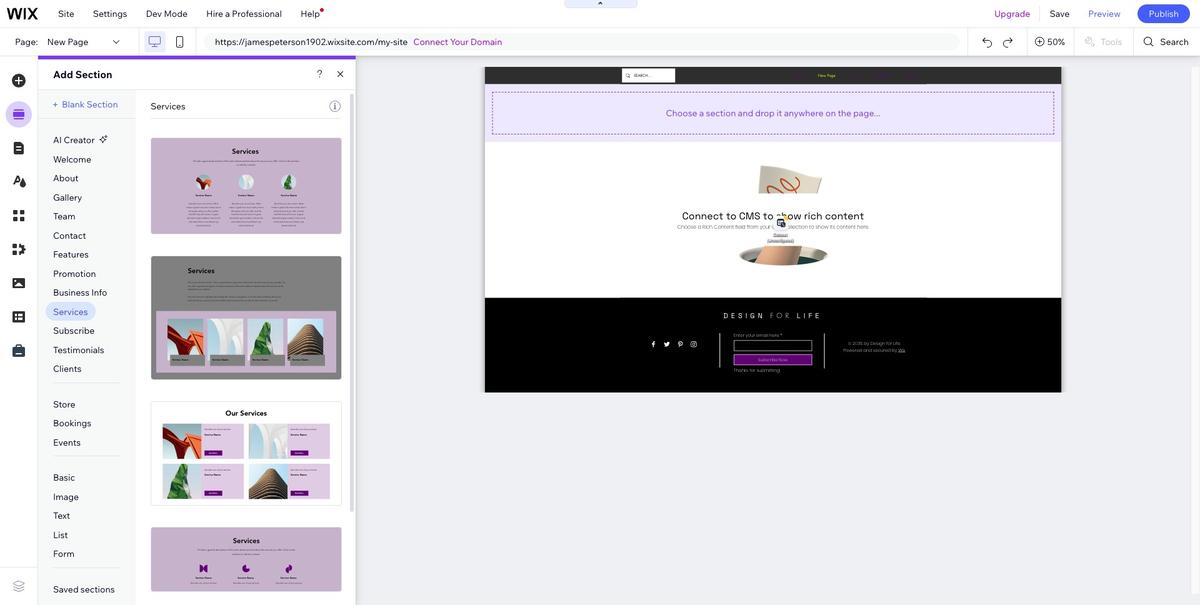 Task type: vqa. For each thing, say whether or not it's contained in the screenshot.
forms to the bottom
no



Task type: locate. For each thing, give the bounding box(es) containing it.
testimonials
[[53, 344, 104, 356]]

saved sections
[[53, 584, 115, 595]]

section right blank
[[87, 99, 118, 110]]

creator
[[64, 134, 95, 146]]

upgrade
[[995, 8, 1031, 19]]

1 horizontal spatial a
[[700, 107, 704, 118]]

1 vertical spatial a
[[700, 107, 704, 118]]

choose
[[666, 107, 698, 118]]

50%
[[1048, 36, 1065, 48]]

section
[[706, 107, 736, 118]]

about
[[53, 173, 79, 184]]

dev
[[146, 8, 162, 19]]

0 vertical spatial a
[[225, 8, 230, 19]]

publish button
[[1138, 4, 1191, 23]]

subscribe
[[53, 325, 95, 336]]

a right hire
[[225, 8, 230, 19]]

the
[[838, 107, 852, 118]]

0 horizontal spatial a
[[225, 8, 230, 19]]

section
[[75, 68, 112, 81], [87, 99, 118, 110]]

services
[[151, 101, 186, 112], [53, 306, 88, 317]]

sections
[[81, 584, 115, 595]]

add section
[[53, 68, 112, 81]]

0 horizontal spatial services
[[53, 306, 88, 317]]

a
[[225, 8, 230, 19], [700, 107, 704, 118]]

section up blank section
[[75, 68, 112, 81]]

gallery
[[53, 192, 82, 203]]

promotion
[[53, 268, 96, 279]]

https://jamespeterson1902.wixsite.com/my-
[[215, 36, 393, 48]]

settings
[[93, 8, 127, 19]]

0 vertical spatial section
[[75, 68, 112, 81]]

section for blank section
[[87, 99, 118, 110]]

team
[[53, 211, 75, 222]]

a left section
[[700, 107, 704, 118]]

clients
[[53, 363, 82, 375]]

domain
[[471, 36, 502, 48]]

mode
[[164, 8, 188, 19]]

professional
[[232, 8, 282, 19]]

text
[[53, 510, 70, 522]]

and
[[738, 107, 754, 118]]

preview button
[[1079, 0, 1130, 28]]

tools
[[1101, 36, 1123, 48]]

features
[[53, 249, 89, 260]]

1 vertical spatial section
[[87, 99, 118, 110]]

site
[[393, 36, 408, 48]]

blank section
[[62, 99, 118, 110]]

50% button
[[1028, 28, 1074, 56]]

0 vertical spatial services
[[151, 101, 186, 112]]

on
[[826, 107, 836, 118]]

list
[[53, 529, 68, 541]]

saved
[[53, 584, 79, 595]]

new page
[[47, 36, 88, 48]]

section for add section
[[75, 68, 112, 81]]



Task type: describe. For each thing, give the bounding box(es) containing it.
contact
[[53, 230, 86, 241]]

info
[[91, 287, 107, 298]]

drop
[[756, 107, 775, 118]]

business
[[53, 287, 90, 298]]

anywhere
[[784, 107, 824, 118]]

new
[[47, 36, 66, 48]]

preview
[[1089, 8, 1121, 19]]

connect
[[414, 36, 448, 48]]

a for section
[[700, 107, 704, 118]]

business info
[[53, 287, 107, 298]]

add
[[53, 68, 73, 81]]

page
[[68, 36, 88, 48]]

page...
[[854, 107, 881, 118]]

tools button
[[1075, 28, 1134, 56]]

search
[[1161, 36, 1189, 48]]

image
[[53, 491, 79, 503]]

choose a section and drop it anywhere on the page...
[[666, 107, 881, 118]]

hire a professional
[[206, 8, 282, 19]]

help
[[301, 8, 320, 19]]

dev mode
[[146, 8, 188, 19]]

1 vertical spatial services
[[53, 306, 88, 317]]

save
[[1050, 8, 1070, 19]]

bookings
[[53, 418, 91, 429]]

https://jamespeterson1902.wixsite.com/my-site connect your domain
[[215, 36, 502, 48]]

publish
[[1149, 8, 1179, 19]]

store
[[53, 399, 75, 410]]

it
[[777, 107, 782, 118]]

blank
[[62, 99, 85, 110]]

search button
[[1134, 28, 1201, 56]]

save button
[[1041, 0, 1079, 28]]

events
[[53, 437, 81, 448]]

ai creator
[[53, 134, 95, 146]]

a for professional
[[225, 8, 230, 19]]

ai
[[53, 134, 62, 146]]

welcome
[[53, 154, 91, 165]]

1 horizontal spatial services
[[151, 101, 186, 112]]

your
[[450, 36, 469, 48]]

basic
[[53, 472, 75, 483]]

site
[[58, 8, 74, 19]]

form
[[53, 549, 74, 560]]

hire
[[206, 8, 223, 19]]



